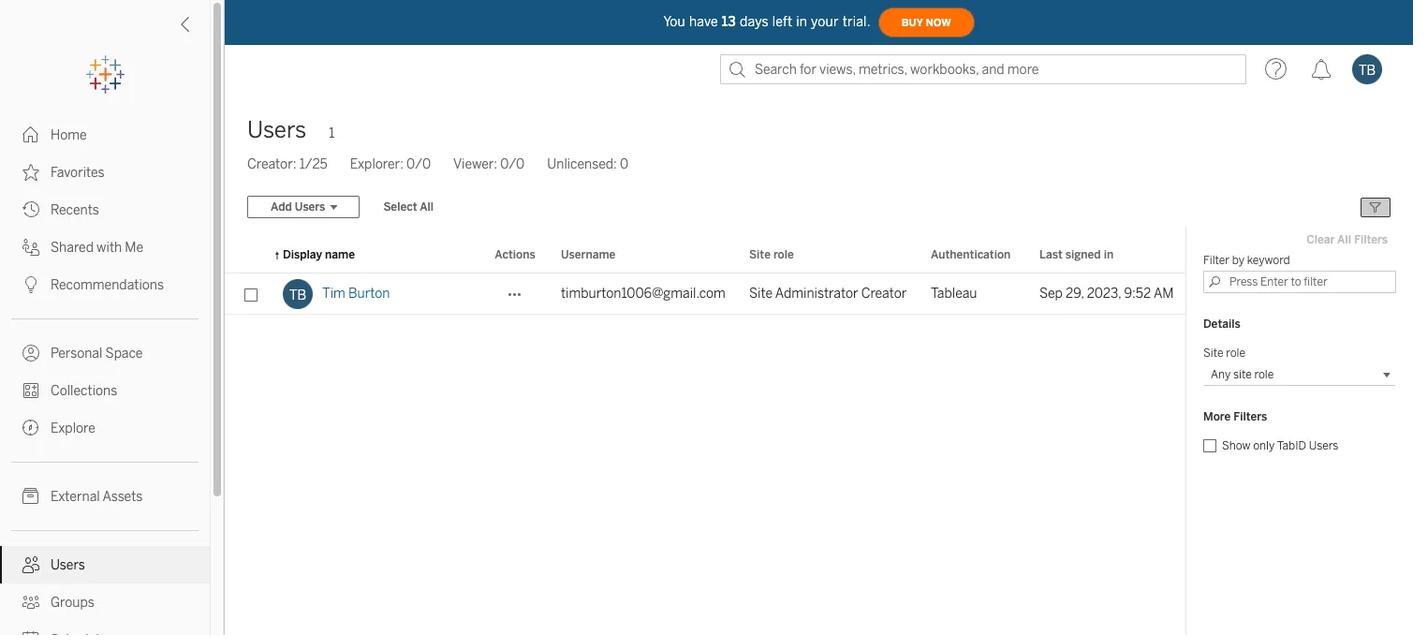 Task type: vqa. For each thing, say whether or not it's contained in the screenshot.
Sort By:
no



Task type: locate. For each thing, give the bounding box(es) containing it.
site
[[1234, 368, 1252, 381]]

row containing tim burton
[[225, 274, 1187, 315]]

any site role
[[1211, 368, 1274, 381]]

in right "left"
[[796, 14, 808, 30]]

13
[[722, 14, 736, 30]]

2 by text only_f5he34f image from the top
[[22, 164, 39, 181]]

creator
[[861, 286, 907, 302]]

2 horizontal spatial role
[[1255, 368, 1274, 381]]

0 vertical spatial role
[[774, 248, 794, 261]]

administrator
[[775, 286, 858, 302]]

by text only_f5he34f image for shared with me
[[22, 239, 39, 256]]

4 by text only_f5he34f image from the top
[[22, 594, 39, 611]]

by text only_f5he34f image inside groups link
[[22, 594, 39, 611]]

explore link
[[0, 409, 210, 447]]

users right "add"
[[295, 200, 325, 214]]

row
[[225, 274, 1187, 315]]

1 horizontal spatial role
[[1226, 347, 1246, 360]]

filter by keyword
[[1204, 254, 1290, 267]]

by text only_f5he34f image
[[22, 126, 39, 143], [22, 164, 39, 181], [22, 276, 39, 293], [22, 345, 39, 362], [22, 420, 39, 436], [22, 488, 39, 505], [22, 556, 39, 573]]

site left administrator
[[749, 286, 773, 302]]

0 horizontal spatial all
[[420, 200, 434, 214]]

by text only_f5he34f image for personal space
[[22, 345, 39, 362]]

creator:
[[247, 156, 296, 172]]

2 0/0 from the left
[[500, 156, 525, 172]]

1 vertical spatial all
[[1338, 233, 1352, 246]]

5 by text only_f5he34f image from the top
[[22, 420, 39, 436]]

0 horizontal spatial role
[[774, 248, 794, 261]]

2 by text only_f5he34f image from the top
[[22, 239, 39, 256]]

users
[[247, 116, 307, 143], [295, 200, 325, 214], [1309, 439, 1339, 452], [51, 557, 85, 573]]

home
[[51, 127, 87, 143]]

by text only_f5he34f image inside home link
[[22, 126, 39, 143]]

1 vertical spatial in
[[1104, 248, 1114, 261]]

0 horizontal spatial filters
[[1234, 410, 1268, 423]]

in right signed
[[1104, 248, 1114, 261]]

site inside row
[[749, 286, 773, 302]]

role inside "dropdown button"
[[1255, 368, 1274, 381]]

1 horizontal spatial all
[[1338, 233, 1352, 246]]

users right tabid
[[1309, 439, 1339, 452]]

all inside button
[[420, 200, 434, 214]]

by text only_f5he34f image for favorites
[[22, 164, 39, 181]]

by text only_f5he34f image inside collections link
[[22, 382, 39, 399]]

7 by text only_f5he34f image from the top
[[22, 556, 39, 573]]

filters right the clear at the top
[[1354, 233, 1388, 246]]

role right 'site'
[[1255, 368, 1274, 381]]

by
[[1232, 254, 1245, 267]]

assets
[[102, 489, 143, 505]]

show only tabid users
[[1222, 439, 1339, 452]]

3 by text only_f5he34f image from the top
[[22, 276, 39, 293]]

by text only_f5he34f image left recents
[[22, 201, 39, 218]]

am
[[1154, 286, 1174, 302]]

site up site administrator creator
[[749, 248, 771, 261]]

0/0 for explorer: 0/0
[[407, 156, 431, 172]]

1 vertical spatial role
[[1226, 347, 1246, 360]]

by text only_f5he34f image for recommendations
[[22, 276, 39, 293]]

details
[[1204, 318, 1241, 331]]

site role up administrator
[[749, 248, 794, 261]]

all right select
[[420, 200, 434, 214]]

by text only_f5he34f image inside explore link
[[22, 420, 39, 436]]

unlicensed:
[[547, 156, 617, 172]]

role
[[774, 248, 794, 261], [1226, 347, 1246, 360], [1255, 368, 1274, 381]]

9:52
[[1124, 286, 1151, 302]]

with
[[97, 240, 122, 256]]

by text only_f5he34f image left collections
[[22, 382, 39, 399]]

more
[[1204, 410, 1231, 423]]

0 horizontal spatial in
[[796, 14, 808, 30]]

filters up only
[[1234, 410, 1268, 423]]

buy now button
[[878, 7, 975, 37]]

by text only_f5he34f image for groups
[[22, 594, 39, 611]]

grid
[[225, 238, 1187, 635]]

explore
[[51, 421, 95, 436]]

3 by text only_f5he34f image from the top
[[22, 382, 39, 399]]

unlicensed: 0
[[547, 156, 629, 172]]

1 vertical spatial site role
[[1204, 347, 1246, 360]]

by text only_f5he34f image left favorites
[[22, 164, 39, 181]]

1 horizontal spatial in
[[1104, 248, 1114, 261]]

6 by text only_f5he34f image from the top
[[22, 488, 39, 505]]

all
[[420, 200, 434, 214], [1338, 233, 1352, 246]]

0 vertical spatial filters
[[1354, 233, 1388, 246]]

1 horizontal spatial 0/0
[[500, 156, 525, 172]]

by text only_f5he34f image for home
[[22, 126, 39, 143]]

select all
[[383, 200, 434, 214]]

by text only_f5he34f image inside external assets link
[[22, 488, 39, 505]]

by text only_f5he34f image inside users link
[[22, 556, 39, 573]]

0 horizontal spatial 0/0
[[407, 156, 431, 172]]

any
[[1211, 368, 1231, 381]]

by text only_f5he34f image down groups link
[[22, 631, 39, 635]]

favorites link
[[0, 154, 210, 191]]

filter
[[1204, 254, 1230, 267]]

29,
[[1066, 286, 1084, 302]]

role up administrator
[[774, 248, 794, 261]]

all right the clear at the top
[[1338, 233, 1352, 246]]

have
[[689, 14, 718, 30]]

navigation panel element
[[0, 56, 210, 635]]

keyword
[[1247, 254, 1290, 267]]

by text only_f5he34f image inside recommendations 'link'
[[22, 276, 39, 293]]

site role up any
[[1204, 347, 1246, 360]]

shared
[[51, 240, 94, 256]]

groups link
[[0, 584, 210, 621]]

1 by text only_f5he34f image from the top
[[22, 201, 39, 218]]

users link
[[0, 546, 210, 584]]

personal
[[51, 346, 102, 362]]

by text only_f5he34f image left the recommendations
[[22, 276, 39, 293]]

users up groups
[[51, 557, 85, 573]]

all for clear
[[1338, 233, 1352, 246]]

1 by text only_f5he34f image from the top
[[22, 126, 39, 143]]

0/0 right explorer:
[[407, 156, 431, 172]]

by text only_f5he34f image for explore
[[22, 420, 39, 436]]

site up any
[[1204, 347, 1224, 360]]

by text only_f5he34f image left personal
[[22, 345, 39, 362]]

burton
[[348, 286, 390, 302]]

by text only_f5he34f image left external
[[22, 488, 39, 505]]

any site role button
[[1204, 363, 1397, 386]]

by text only_f5he34f image left the shared
[[22, 239, 39, 256]]

left
[[773, 14, 793, 30]]

0/0
[[407, 156, 431, 172], [500, 156, 525, 172]]

1 horizontal spatial filters
[[1354, 233, 1388, 246]]

by text only_f5he34f image left explore
[[22, 420, 39, 436]]

in
[[796, 14, 808, 30], [1104, 248, 1114, 261]]

1/25
[[299, 156, 328, 172]]

now
[[926, 16, 951, 29]]

by text only_f5he34f image inside favorites link
[[22, 164, 39, 181]]

site
[[749, 248, 771, 261], [749, 286, 773, 302], [1204, 347, 1224, 360]]

0/0 for viewer: 0/0
[[500, 156, 525, 172]]

all inside button
[[1338, 233, 1352, 246]]

sep
[[1040, 286, 1063, 302]]

0 vertical spatial all
[[420, 200, 434, 214]]

by text only_f5he34f image
[[22, 201, 39, 218], [22, 239, 39, 256], [22, 382, 39, 399], [22, 594, 39, 611], [22, 631, 39, 635]]

0 vertical spatial site role
[[749, 248, 794, 261]]

recommendations link
[[0, 266, 210, 303]]

you
[[664, 14, 686, 30]]

last
[[1040, 248, 1063, 261]]

by text only_f5he34f image left groups
[[22, 594, 39, 611]]

2 vertical spatial role
[[1255, 368, 1274, 381]]

role up any site role
[[1226, 347, 1246, 360]]

4 by text only_f5he34f image from the top
[[22, 345, 39, 362]]

trial.
[[843, 14, 871, 30]]

tim burton link
[[322, 274, 390, 315]]

by text only_f5he34f image left home
[[22, 126, 39, 143]]

by text only_f5he34f image up groups link
[[22, 556, 39, 573]]

add users
[[271, 200, 325, 214]]

clear all filters
[[1307, 233, 1388, 246]]

1 0/0 from the left
[[407, 156, 431, 172]]

days
[[740, 14, 769, 30]]

by text only_f5he34f image inside personal space link
[[22, 345, 39, 362]]

0/0 right 'viewer:'
[[500, 156, 525, 172]]

1 vertical spatial site
[[749, 286, 773, 302]]

1 horizontal spatial site role
[[1204, 347, 1246, 360]]

personal space
[[51, 346, 143, 362]]

you have 13 days left in your trial.
[[664, 14, 871, 30]]

by text only_f5he34f image inside shared with me link
[[22, 239, 39, 256]]

grid containing tim burton
[[225, 238, 1187, 635]]

by text only_f5he34f image inside recents link
[[22, 201, 39, 218]]



Task type: describe. For each thing, give the bounding box(es) containing it.
0
[[620, 156, 629, 172]]

by text only_f5he34f image for external assets
[[22, 488, 39, 505]]

username
[[561, 248, 616, 261]]

1
[[329, 126, 335, 141]]

2 vertical spatial site
[[1204, 347, 1224, 360]]

external assets link
[[0, 478, 210, 515]]

clear
[[1307, 233, 1335, 246]]

signed
[[1066, 248, 1101, 261]]

shared with me link
[[0, 229, 210, 266]]

personal space link
[[0, 334, 210, 372]]

0 horizontal spatial site role
[[749, 248, 794, 261]]

tim
[[322, 286, 345, 302]]

name
[[325, 248, 355, 261]]

add users button
[[247, 196, 360, 218]]

by text only_f5he34f image for recents
[[22, 201, 39, 218]]

tableau
[[931, 286, 977, 302]]

display name
[[283, 248, 355, 261]]

users inside users link
[[51, 557, 85, 573]]

creator: 1/25
[[247, 156, 328, 172]]

0 vertical spatial site
[[749, 248, 771, 261]]

favorites
[[51, 165, 105, 181]]

buy now
[[902, 16, 951, 29]]

timburton1006@gmail.com
[[561, 286, 726, 302]]

authentication
[[931, 248, 1011, 261]]

Filter by keyword text field
[[1204, 271, 1397, 293]]

actions
[[495, 248, 536, 261]]

sep 29, 2023, 9:52 am
[[1040, 286, 1174, 302]]

Search for views, metrics, workbooks, and more text field
[[720, 54, 1247, 84]]

site administrator creator
[[749, 286, 907, 302]]

select
[[383, 200, 417, 214]]

viewer: 0/0
[[453, 156, 525, 172]]

home link
[[0, 116, 210, 154]]

collections link
[[0, 372, 210, 409]]

groups
[[51, 595, 94, 611]]

only
[[1253, 439, 1275, 452]]

by text only_f5he34f image for users
[[22, 556, 39, 573]]

1 vertical spatial filters
[[1234, 410, 1268, 423]]

recommendations
[[51, 277, 164, 293]]

shared with me
[[51, 240, 143, 256]]

main navigation. press the up and down arrow keys to access links. element
[[0, 116, 210, 635]]

external assets
[[51, 489, 143, 505]]

space
[[105, 346, 143, 362]]

recents
[[51, 202, 99, 218]]

all for select
[[420, 200, 434, 214]]

by text only_f5he34f image for collections
[[22, 382, 39, 399]]

me
[[125, 240, 143, 256]]

explorer: 0/0
[[350, 156, 431, 172]]

display
[[283, 248, 322, 261]]

explorer:
[[350, 156, 404, 172]]

0 vertical spatial in
[[796, 14, 808, 30]]

clear all filters button
[[1298, 229, 1397, 251]]

5 by text only_f5he34f image from the top
[[22, 631, 39, 635]]

collections
[[51, 383, 117, 399]]

select all button
[[371, 196, 446, 218]]

buy
[[902, 16, 923, 29]]

tim burton
[[322, 286, 390, 302]]

tabid
[[1277, 439, 1307, 452]]

show
[[1222, 439, 1251, 452]]

add
[[271, 200, 292, 214]]

2023,
[[1087, 286, 1121, 302]]

filters inside "clear all filters" button
[[1354, 233, 1388, 246]]

users up creator:
[[247, 116, 307, 143]]

external
[[51, 489, 100, 505]]

users inside add users popup button
[[295, 200, 325, 214]]

your
[[811, 14, 839, 30]]

more filters
[[1204, 410, 1268, 423]]

last signed in
[[1040, 248, 1114, 261]]

recents link
[[0, 191, 210, 229]]

viewer:
[[453, 156, 497, 172]]



